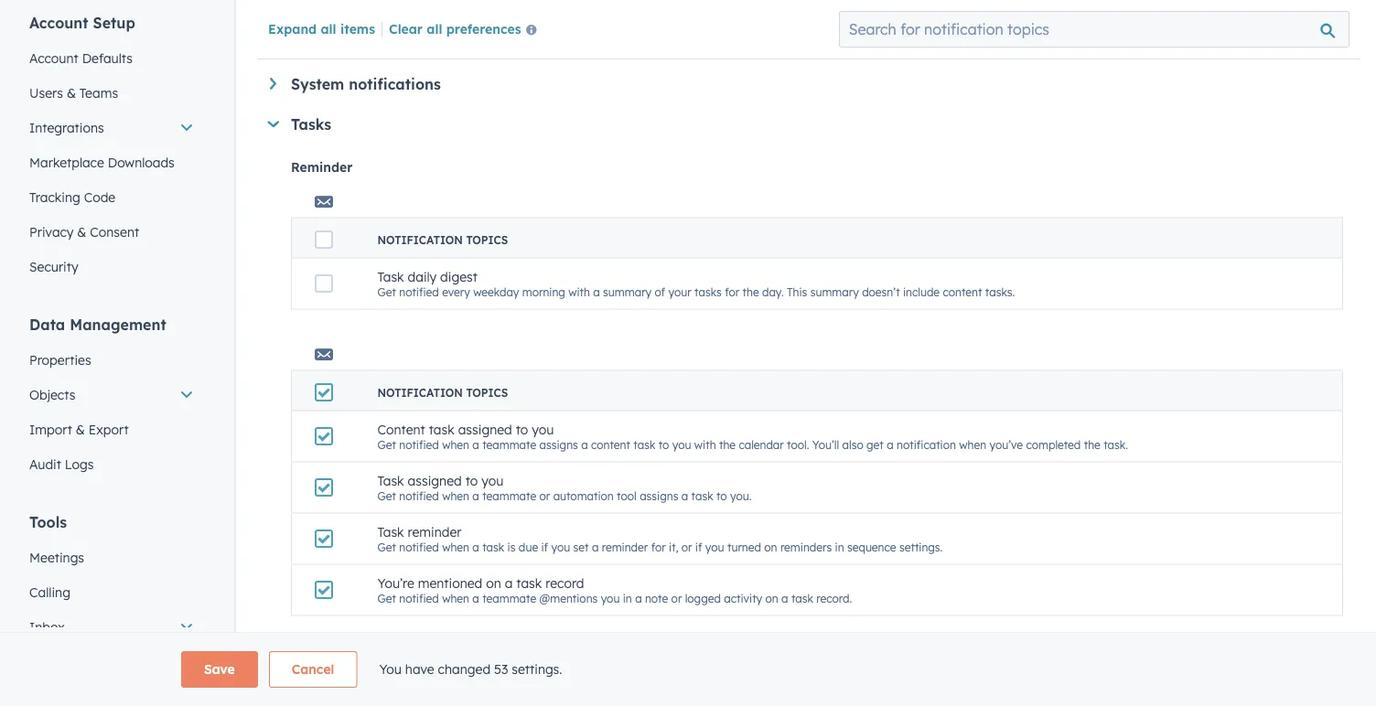 Task type: locate. For each thing, give the bounding box(es) containing it.
you inside 'you're mentioned on a task record get notified when a teammate @mentions you in a note or logged activity on a task record.'
[[601, 592, 620, 605]]

all right clear
[[427, 20, 443, 36]]

assigned inside content task assigned to you get notified when a teammate assigns a content task to you with the calendar tool. you'll also get a notification when you've completed the task.
[[458, 422, 513, 438]]

set
[[574, 540, 589, 554]]

content task assigned to you get notified when a teammate assigns a content task to you with the calendar tool. you'll also get a notification when you've completed the task.
[[378, 422, 1129, 452]]

0 horizontal spatial with
[[569, 285, 590, 299]]

day.
[[763, 285, 784, 299]]

a right morning
[[594, 285, 600, 299]]

summary right "this"
[[811, 285, 859, 299]]

you
[[532, 422, 554, 438], [673, 438, 692, 452], [482, 473, 504, 489], [552, 540, 571, 554], [706, 540, 725, 554], [601, 592, 620, 605]]

account for account setup
[[29, 14, 88, 32]]

security
[[29, 259, 78, 275]]

1 all from the left
[[321, 20, 337, 36]]

have
[[405, 662, 435, 678]]

sequence
[[848, 540, 897, 554]]

record.
[[817, 592, 853, 605]]

mentioned
[[418, 576, 483, 592]]

1 horizontal spatial the
[[743, 285, 760, 299]]

task
[[429, 422, 455, 438], [634, 438, 656, 452], [692, 489, 714, 503], [483, 540, 505, 554], [517, 576, 542, 592], [792, 592, 814, 605]]

1 topics from the top
[[466, 233, 508, 247]]

caret image for tasks
[[268, 121, 279, 127]]

defaults
[[82, 50, 133, 66]]

0 horizontal spatial all
[[321, 20, 337, 36]]

0 vertical spatial notification
[[378, 233, 463, 247]]

or left automation
[[540, 489, 551, 503]]

save button
[[181, 652, 258, 688]]

account up account defaults
[[29, 14, 88, 32]]

0 vertical spatial task
[[378, 269, 404, 285]]

tracking code link
[[18, 180, 205, 215]]

reminder
[[408, 524, 462, 540], [602, 540, 648, 554]]

reminder right set
[[602, 540, 648, 554]]

a up mentioned
[[473, 489, 480, 503]]

in left sequence
[[836, 540, 845, 554]]

the left day.
[[743, 285, 760, 299]]

settings. right 53
[[512, 662, 563, 678]]

2 horizontal spatial the
[[1085, 438, 1101, 452]]

2 task from the top
[[378, 473, 404, 489]]

get
[[378, 285, 396, 299], [378, 438, 396, 452], [378, 489, 396, 503], [378, 540, 396, 554], [378, 592, 396, 605]]

1 account from the top
[[29, 14, 88, 32]]

account
[[29, 14, 88, 32], [29, 50, 79, 66]]

or
[[540, 489, 551, 503], [682, 540, 693, 554], [672, 592, 682, 605]]

1 horizontal spatial summary
[[811, 285, 859, 299]]

0 vertical spatial with
[[569, 285, 590, 299]]

topics
[[466, 233, 508, 247], [466, 386, 508, 400]]

get inside task assigned to you get notified when a teammate or automation tool assigns a task to you.
[[378, 489, 396, 503]]

0 vertical spatial &
[[67, 85, 76, 101]]

teammate down is
[[483, 592, 537, 605]]

1 vertical spatial with
[[695, 438, 716, 452]]

users & teams link
[[18, 76, 205, 111]]

1 vertical spatial task
[[378, 473, 404, 489]]

0 horizontal spatial content
[[591, 438, 631, 452]]

tracking
[[29, 190, 80, 206]]

assigns inside task assigned to you get notified when a teammate or automation tool assigns a task to you.
[[640, 489, 679, 503]]

1 vertical spatial &
[[77, 224, 86, 240]]

& right 'privacy'
[[77, 224, 86, 240]]

1 vertical spatial account
[[29, 50, 79, 66]]

& inside data management element
[[76, 422, 85, 438]]

or for record
[[672, 592, 682, 605]]

or right it,
[[682, 540, 693, 554]]

on right turned
[[765, 540, 778, 554]]

1 vertical spatial topics
[[466, 386, 508, 400]]

activity
[[724, 592, 763, 605]]

properties
[[29, 352, 91, 369]]

0 horizontal spatial the
[[720, 438, 736, 452]]

task up you're
[[378, 524, 404, 540]]

& for consent
[[77, 224, 86, 240]]

0 vertical spatial topics
[[466, 233, 508, 247]]

all left items
[[321, 20, 337, 36]]

daily
[[408, 269, 437, 285]]

1 vertical spatial content
[[591, 438, 631, 452]]

1 vertical spatial notification
[[378, 386, 463, 400]]

teams
[[80, 85, 118, 101]]

& for export
[[76, 422, 85, 438]]

items
[[341, 20, 375, 36]]

inbox button
[[18, 611, 205, 645]]

on
[[765, 540, 778, 554], [486, 576, 502, 592], [766, 592, 779, 605]]

all inside button
[[427, 20, 443, 36]]

task inside task reminder get notified when a task is due if you set a reminder for it, or if you turned on reminders in sequence settings.
[[378, 524, 404, 540]]

4 notified from the top
[[399, 540, 439, 554]]

a
[[594, 285, 600, 299], [473, 438, 480, 452], [582, 438, 588, 452], [887, 438, 894, 452], [473, 489, 480, 503], [682, 489, 689, 503], [473, 540, 480, 554], [592, 540, 599, 554], [505, 576, 513, 592], [473, 592, 480, 605], [636, 592, 642, 605], [782, 592, 789, 605]]

0 vertical spatial notification topics
[[378, 233, 508, 247]]

task for task assigned to you
[[378, 473, 404, 489]]

1 caret image from the top
[[268, 121, 279, 127]]

3 teammate from the top
[[483, 592, 537, 605]]

1 vertical spatial in
[[623, 592, 632, 605]]

a right content
[[473, 438, 480, 452]]

caret image left 'cancel'
[[268, 663, 279, 669]]

objects
[[29, 387, 75, 403]]

task left the daily
[[378, 269, 404, 285]]

1 horizontal spatial if
[[696, 540, 703, 554]]

task left you.
[[692, 489, 714, 503]]

task right content
[[429, 422, 455, 438]]

task for task daily digest
[[378, 269, 404, 285]]

get inside 'you're mentioned on a task record get notified when a teammate @mentions you in a note or logged activity on a task record.'
[[378, 592, 396, 605]]

expand
[[268, 20, 317, 36]]

in inside 'you're mentioned on a task record get notified when a teammate @mentions you in a note or logged activity on a task record.'
[[623, 592, 632, 605]]

with left calendar
[[695, 438, 716, 452]]

with
[[569, 285, 590, 299], [695, 438, 716, 452]]

for inside task daily digest get notified every weekday morning with a summary of your tasks for the day. this summary doesn't include content tasks.
[[725, 285, 740, 299]]

5 notified from the top
[[399, 592, 439, 605]]

1 vertical spatial for
[[652, 540, 666, 554]]

for right tasks
[[725, 285, 740, 299]]

caret image inside tasks dropdown button
[[268, 121, 279, 127]]

1 teammate from the top
[[483, 438, 537, 452]]

the
[[743, 285, 760, 299], [720, 438, 736, 452], [1085, 438, 1101, 452]]

settings.
[[900, 540, 943, 554], [512, 662, 563, 678]]

3 get from the top
[[378, 489, 396, 503]]

notification topics up content
[[378, 386, 508, 400]]

downloads
[[108, 155, 175, 171]]

weekday
[[474, 285, 519, 299]]

0 horizontal spatial summary
[[603, 285, 652, 299]]

on right mentioned
[[486, 576, 502, 592]]

0 vertical spatial caret image
[[268, 121, 279, 127]]

task
[[378, 269, 404, 285], [378, 473, 404, 489], [378, 524, 404, 540]]

task left is
[[483, 540, 505, 554]]

notification up the daily
[[378, 233, 463, 247]]

1 horizontal spatial content
[[943, 285, 983, 299]]

privacy
[[29, 224, 74, 240]]

task for task reminder
[[378, 524, 404, 540]]

you're
[[378, 576, 415, 592]]

1 horizontal spatial settings.
[[900, 540, 943, 554]]

0 horizontal spatial assigns
[[540, 438, 578, 452]]

notification up content
[[378, 386, 463, 400]]

with right morning
[[569, 285, 590, 299]]

0 horizontal spatial if
[[542, 540, 549, 554]]

data management element
[[18, 315, 205, 482]]

2 notified from the top
[[399, 438, 439, 452]]

task down content
[[378, 473, 404, 489]]

content
[[378, 422, 426, 438]]

task inside task daily digest get notified every weekday morning with a summary of your tasks for the day. this summary doesn't include content tasks.
[[378, 269, 404, 285]]

2 vertical spatial task
[[378, 524, 404, 540]]

0 vertical spatial assigned
[[458, 422, 513, 438]]

data management
[[29, 316, 166, 334]]

for for task reminder
[[652, 540, 666, 554]]

2 teammate from the top
[[483, 489, 537, 503]]

a left note
[[636, 592, 642, 605]]

3 notified from the top
[[399, 489, 439, 503]]

2 vertical spatial or
[[672, 592, 682, 605]]

the left task. at the bottom right of page
[[1085, 438, 1101, 452]]

if
[[542, 540, 549, 554], [696, 540, 703, 554]]

1 vertical spatial assigns
[[640, 489, 679, 503]]

summary left of
[[603, 285, 652, 299]]

account up "users" at the left of the page
[[29, 50, 79, 66]]

4 get from the top
[[378, 540, 396, 554]]

3 task from the top
[[378, 524, 404, 540]]

notification
[[378, 233, 463, 247], [378, 386, 463, 400]]

content
[[943, 285, 983, 299], [591, 438, 631, 452]]

1 horizontal spatial in
[[836, 540, 845, 554]]

tools
[[29, 514, 67, 532]]

security link
[[18, 250, 205, 285]]

1 notification from the top
[[378, 233, 463, 247]]

assigned right content
[[458, 422, 513, 438]]

0 vertical spatial in
[[836, 540, 845, 554]]

2 account from the top
[[29, 50, 79, 66]]

caret image
[[268, 121, 279, 127], [268, 663, 279, 669]]

1 horizontal spatial with
[[695, 438, 716, 452]]

1 vertical spatial caret image
[[268, 663, 279, 669]]

properties link
[[18, 343, 205, 378]]

you.
[[731, 489, 752, 503]]

1 horizontal spatial assigns
[[640, 489, 679, 503]]

content left tasks.
[[943, 285, 983, 299]]

the left calendar
[[720, 438, 736, 452]]

0 vertical spatial teammate
[[483, 438, 537, 452]]

assigns up task assigned to you get notified when a teammate or automation tool assigns a task to you.
[[540, 438, 578, 452]]

assigns inside content task assigned to you get notified when a teammate assigns a content task to you with the calendar tool. you'll also get a notification when you've completed the task.
[[540, 438, 578, 452]]

content up the tool
[[591, 438, 631, 452]]

@mentions
[[540, 592, 598, 605]]

notified
[[399, 285, 439, 299], [399, 438, 439, 452], [399, 489, 439, 503], [399, 540, 439, 554], [399, 592, 439, 605]]

morning
[[523, 285, 566, 299]]

caret image inside tickets dropdown button
[[268, 663, 279, 669]]

1 vertical spatial notification topics
[[378, 386, 508, 400]]

task inside task assigned to you get notified when a teammate or automation tool assigns a task to you.
[[378, 473, 404, 489]]

users
[[29, 85, 63, 101]]

0 vertical spatial content
[[943, 285, 983, 299]]

2 vertical spatial teammate
[[483, 592, 537, 605]]

completed
[[1027, 438, 1082, 452]]

teammate up is
[[483, 489, 537, 503]]

you're mentioned on a task record get notified when a teammate @mentions you in a note or logged activity on a task record.
[[378, 576, 853, 605]]

2 vertical spatial &
[[76, 422, 85, 438]]

notifications
[[349, 75, 441, 93]]

caret image left tasks
[[268, 121, 279, 127]]

calling link
[[18, 576, 205, 611]]

tool
[[617, 489, 637, 503]]

2 caret image from the top
[[268, 663, 279, 669]]

settings. right sequence
[[900, 540, 943, 554]]

task daily digest get notified every weekday morning with a summary of your tasks for the day. this summary doesn't include content tasks.
[[378, 269, 1016, 299]]

2 get from the top
[[378, 438, 396, 452]]

or right note
[[672, 592, 682, 605]]

notification topics up digest
[[378, 233, 508, 247]]

teammate up task assigned to you get notified when a teammate or automation tool assigns a task to you.
[[483, 438, 537, 452]]

tickets
[[291, 657, 343, 675]]

task assigned to you get notified when a teammate or automation tool assigns a task to you.
[[378, 473, 752, 503]]

all
[[321, 20, 337, 36], [427, 20, 443, 36]]

reminder up mentioned
[[408, 524, 462, 540]]

when inside task reminder get notified when a task is due if you set a reminder for it, or if you turned on reminders in sequence settings.
[[442, 540, 470, 554]]

1 vertical spatial settings.
[[512, 662, 563, 678]]

tasks
[[291, 115, 332, 134]]

0 vertical spatial or
[[540, 489, 551, 503]]

for for task daily digest
[[725, 285, 740, 299]]

for inside task reminder get notified when a task is due if you set a reminder for it, or if you turned on reminders in sequence settings.
[[652, 540, 666, 554]]

task inside task reminder get notified when a task is due if you set a reminder for it, or if you turned on reminders in sequence settings.
[[483, 540, 505, 554]]

0 vertical spatial settings.
[[900, 540, 943, 554]]

if right due at the left bottom
[[542, 540, 549, 554]]

on inside task reminder get notified when a task is due if you set a reminder for it, or if you turned on reminders in sequence settings.
[[765, 540, 778, 554]]

every
[[442, 285, 470, 299]]

assigned
[[458, 422, 513, 438], [408, 473, 462, 489]]

1 horizontal spatial for
[[725, 285, 740, 299]]

account defaults link
[[18, 41, 205, 76]]

0 vertical spatial account
[[29, 14, 88, 32]]

1 task from the top
[[378, 269, 404, 285]]

if right it,
[[696, 540, 703, 554]]

0 horizontal spatial for
[[652, 540, 666, 554]]

1 vertical spatial teammate
[[483, 489, 537, 503]]

in inside task reminder get notified when a task is due if you set a reminder for it, or if you turned on reminders in sequence settings.
[[836, 540, 845, 554]]

you have changed 53 settings.
[[379, 662, 563, 678]]

in left note
[[623, 592, 632, 605]]

task left "record"
[[517, 576, 542, 592]]

Search for notification topics search field
[[839, 11, 1350, 48]]

& right "users" at the left of the page
[[67, 85, 76, 101]]

settings. inside task reminder get notified when a task is due if you set a reminder for it, or if you turned on reminders in sequence settings.
[[900, 540, 943, 554]]

or for a
[[682, 540, 693, 554]]

system notifications
[[291, 75, 441, 93]]

expand all items
[[268, 20, 375, 36]]

1 summary from the left
[[603, 285, 652, 299]]

import
[[29, 422, 72, 438]]

1 horizontal spatial all
[[427, 20, 443, 36]]

to
[[516, 422, 529, 438], [659, 438, 670, 452], [466, 473, 478, 489], [717, 489, 728, 503]]

2 all from the left
[[427, 20, 443, 36]]

assigned down content
[[408, 473, 462, 489]]

or inside 'you're mentioned on a task record get notified when a teammate @mentions you in a note or logged activity on a task record.'
[[672, 592, 682, 605]]

& left export
[[76, 422, 85, 438]]

assigned inside task assigned to you get notified when a teammate or automation tool assigns a task to you.
[[408, 473, 462, 489]]

reminders
[[781, 540, 832, 554]]

5 get from the top
[[378, 592, 396, 605]]

notified inside task reminder get notified when a task is due if you set a reminder for it, or if you turned on reminders in sequence settings.
[[399, 540, 439, 554]]

0 vertical spatial assigns
[[540, 438, 578, 452]]

assigns right the tool
[[640, 489, 679, 503]]

when inside task assigned to you get notified when a teammate or automation tool assigns a task to you.
[[442, 489, 470, 503]]

a right set
[[592, 540, 599, 554]]

1 get from the top
[[378, 285, 396, 299]]

in
[[836, 540, 845, 554], [623, 592, 632, 605]]

automation
[[554, 489, 614, 503]]

1 vertical spatial assigned
[[408, 473, 462, 489]]

1 notified from the top
[[399, 285, 439, 299]]

for left it,
[[652, 540, 666, 554]]

caret image
[[270, 78, 276, 90]]

assigns
[[540, 438, 578, 452], [640, 489, 679, 503]]

0 horizontal spatial in
[[623, 592, 632, 605]]

task left record.
[[792, 592, 814, 605]]

get inside task reminder get notified when a task is due if you set a reminder for it, or if you turned on reminders in sequence settings.
[[378, 540, 396, 554]]

or inside task reminder get notified when a task is due if you set a reminder for it, or if you turned on reminders in sequence settings.
[[682, 540, 693, 554]]

1 vertical spatial or
[[682, 540, 693, 554]]

0 vertical spatial for
[[725, 285, 740, 299]]

tasks.
[[986, 285, 1016, 299]]



Task type: describe. For each thing, give the bounding box(es) containing it.
a left is
[[473, 540, 480, 554]]

when inside 'you're mentioned on a task record get notified when a teammate @mentions you in a note or logged activity on a task record.'
[[442, 592, 470, 605]]

digest
[[440, 269, 478, 285]]

calling
[[29, 585, 70, 601]]

audit
[[29, 457, 61, 473]]

import & export link
[[18, 413, 205, 448]]

consent
[[90, 224, 139, 240]]

marketplace downloads link
[[18, 146, 205, 180]]

tools element
[[18, 513, 205, 707]]

2 notification from the top
[[378, 386, 463, 400]]

preferences
[[447, 20, 522, 36]]

1 horizontal spatial reminder
[[602, 540, 648, 554]]

all for clear
[[427, 20, 443, 36]]

& for teams
[[67, 85, 76, 101]]

changed
[[438, 662, 491, 678]]

2 summary from the left
[[811, 285, 859, 299]]

cancel
[[292, 662, 335, 678]]

clear
[[389, 20, 423, 36]]

privacy & consent link
[[18, 215, 205, 250]]

a down is
[[505, 576, 513, 592]]

meetings
[[29, 550, 84, 566]]

cancel button
[[269, 652, 357, 688]]

clear all preferences button
[[389, 19, 544, 41]]

task up the tool
[[634, 438, 656, 452]]

account defaults
[[29, 50, 133, 66]]

2 if from the left
[[696, 540, 703, 554]]

you'll
[[813, 438, 840, 452]]

audit logs
[[29, 457, 94, 473]]

logged
[[686, 592, 721, 605]]

0 horizontal spatial reminder
[[408, 524, 462, 540]]

account setup element
[[18, 13, 205, 285]]

expand all items button
[[268, 20, 375, 36]]

it,
[[669, 540, 679, 554]]

notified inside task daily digest get notified every weekday morning with a summary of your tasks for the day. this summary doesn't include content tasks.
[[399, 285, 439, 299]]

you've
[[990, 438, 1024, 452]]

notification
[[897, 438, 957, 452]]

doesn't
[[863, 285, 901, 299]]

tasks button
[[267, 115, 1344, 134]]

all for expand
[[321, 20, 337, 36]]

logs
[[65, 457, 94, 473]]

1 if from the left
[[542, 540, 549, 554]]

calendar
[[739, 438, 784, 452]]

or inside task assigned to you get notified when a teammate or automation tool assigns a task to you.
[[540, 489, 551, 503]]

get
[[867, 438, 884, 452]]

record
[[546, 576, 585, 592]]

teammate inside content task assigned to you get notified when a teammate assigns a content task to you with the calendar tool. you'll also get a notification when you've completed the task.
[[483, 438, 537, 452]]

2 notification topics from the top
[[378, 386, 508, 400]]

reminder
[[291, 159, 353, 175]]

teammate inside task assigned to you get notified when a teammate or automation tool assigns a task to you.
[[483, 489, 537, 503]]

teammate inside 'you're mentioned on a task record get notified when a teammate @mentions you in a note or logged activity on a task record.'
[[483, 592, 537, 605]]

content inside task daily digest get notified every weekday morning with a summary of your tasks for the day. this summary doesn't include content tasks.
[[943, 285, 983, 299]]

inbox
[[29, 620, 65, 636]]

account setup
[[29, 14, 135, 32]]

task inside task assigned to you get notified when a teammate or automation tool assigns a task to you.
[[692, 489, 714, 503]]

data
[[29, 316, 65, 334]]

this
[[787, 285, 808, 299]]

turned
[[728, 540, 762, 554]]

tool.
[[787, 438, 810, 452]]

a up you have changed 53 settings.
[[473, 592, 480, 605]]

with inside content task assigned to you get notified when a teammate assigns a content task to you with the calendar tool. you'll also get a notification when you've completed the task.
[[695, 438, 716, 452]]

with inside task daily digest get notified every weekday morning with a summary of your tasks for the day. this summary doesn't include content tasks.
[[569, 285, 590, 299]]

a up task reminder get notified when a task is due if you set a reminder for it, or if you turned on reminders in sequence settings.
[[682, 489, 689, 503]]

tracking code
[[29, 190, 116, 206]]

task.
[[1104, 438, 1129, 452]]

1 notification topics from the top
[[378, 233, 508, 247]]

include
[[904, 285, 940, 299]]

of
[[655, 285, 666, 299]]

import & export
[[29, 422, 129, 438]]

get inside task daily digest get notified every weekday morning with a summary of your tasks for the day. this summary doesn't include content tasks.
[[378, 285, 396, 299]]

a up task assigned to you get notified when a teammate or automation tool assigns a task to you.
[[582, 438, 588, 452]]

tickets button
[[267, 657, 1344, 675]]

notified inside content task assigned to you get notified when a teammate assigns a content task to you with the calendar tool. you'll also get a notification when you've completed the task.
[[399, 438, 439, 452]]

privacy & consent
[[29, 224, 139, 240]]

caret image for tickets
[[268, 663, 279, 669]]

users & teams
[[29, 85, 118, 101]]

objects button
[[18, 378, 205, 413]]

meetings link
[[18, 541, 205, 576]]

you
[[379, 662, 402, 678]]

content inside content task assigned to you get notified when a teammate assigns a content task to you with the calendar tool. you'll also get a notification when you've completed the task.
[[591, 438, 631, 452]]

the inside task daily digest get notified every weekday morning with a summary of your tasks for the day. this summary doesn't include content tasks.
[[743, 285, 760, 299]]

a right get
[[887, 438, 894, 452]]

notified inside task assigned to you get notified when a teammate or automation tool assigns a task to you.
[[399, 489, 439, 503]]

audit logs link
[[18, 448, 205, 482]]

task reminder get notified when a task is due if you set a reminder for it, or if you turned on reminders in sequence settings.
[[378, 524, 943, 554]]

2 topics from the top
[[466, 386, 508, 400]]

system notifications button
[[270, 75, 1344, 93]]

also
[[843, 438, 864, 452]]

account for account defaults
[[29, 50, 79, 66]]

clear all preferences
[[389, 20, 522, 36]]

export
[[89, 422, 129, 438]]

system
[[291, 75, 344, 93]]

note
[[645, 592, 669, 605]]

marketplace
[[29, 155, 104, 171]]

get inside content task assigned to you get notified when a teammate assigns a content task to you with the calendar tool. you'll also get a notification when you've completed the task.
[[378, 438, 396, 452]]

setup
[[93, 14, 135, 32]]

save
[[204, 662, 235, 678]]

notified inside 'you're mentioned on a task record get notified when a teammate @mentions you in a note or logged activity on a task record.'
[[399, 592, 439, 605]]

integrations button
[[18, 111, 205, 146]]

on right activity
[[766, 592, 779, 605]]

marketplace downloads
[[29, 155, 175, 171]]

a inside task daily digest get notified every weekday morning with a summary of your tasks for the day. this summary doesn't include content tasks.
[[594, 285, 600, 299]]

you inside task assigned to you get notified when a teammate or automation tool assigns a task to you.
[[482, 473, 504, 489]]

is
[[508, 540, 516, 554]]

due
[[519, 540, 538, 554]]

code
[[84, 190, 116, 206]]

0 horizontal spatial settings.
[[512, 662, 563, 678]]

53
[[494, 662, 508, 678]]

a right activity
[[782, 592, 789, 605]]

your
[[669, 285, 692, 299]]

tasks
[[695, 285, 722, 299]]



Task type: vqa. For each thing, say whether or not it's contained in the screenshot.
TOOLS
yes



